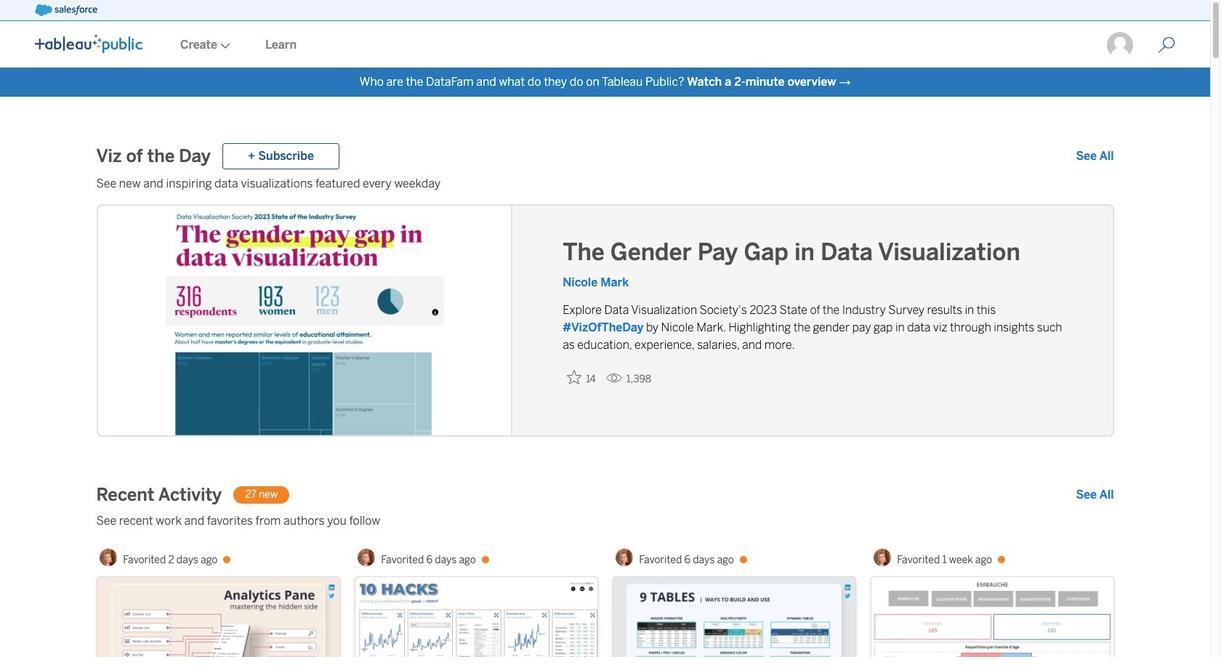 Task type: vqa. For each thing, say whether or not it's contained in the screenshot.
2nd menu item from the top
no



Task type: describe. For each thing, give the bounding box(es) containing it.
add favorite image
[[567, 370, 582, 384]]

1 angela drucioc image from the left
[[358, 549, 375, 566]]

viz of the day heading
[[96, 145, 211, 168]]

workbook thumbnail image for angela drucioc image
[[97, 577, 339, 657]]

see recent work and favorites from authors you follow element
[[96, 512, 1114, 530]]

Add Favorite button
[[563, 366, 600, 390]]

3 angela drucioc image from the left
[[874, 549, 891, 566]]

workbook thumbnail image for 1st angela drucioc icon from right
[[871, 577, 1113, 657]]



Task type: locate. For each thing, give the bounding box(es) containing it.
0 horizontal spatial angela drucioc image
[[358, 549, 375, 566]]

see all viz of the day element
[[1076, 148, 1114, 165]]

workbook thumbnail image for first angela drucioc icon
[[355, 577, 597, 657]]

recent activity heading
[[96, 483, 222, 507]]

workbook thumbnail image
[[97, 577, 339, 657], [355, 577, 597, 657], [613, 577, 855, 657], [871, 577, 1113, 657]]

2 workbook thumbnail image from the left
[[355, 577, 597, 657]]

create image
[[217, 43, 230, 49]]

see all recent activity element
[[1076, 486, 1114, 504]]

logo image
[[35, 34, 142, 53]]

2 horizontal spatial angela drucioc image
[[874, 549, 891, 566]]

2 angela drucioc image from the left
[[616, 549, 633, 566]]

salesforce logo image
[[35, 4, 97, 16]]

3 workbook thumbnail image from the left
[[613, 577, 855, 657]]

1 horizontal spatial angela drucioc image
[[616, 549, 633, 566]]

go to search image
[[1140, 36, 1193, 54]]

see new and inspiring data visualizations featured every weekday element
[[96, 175, 1114, 193]]

1 workbook thumbnail image from the left
[[97, 577, 339, 657]]

angela drucioc image
[[358, 549, 375, 566], [616, 549, 633, 566], [874, 549, 891, 566]]

angela drucioc image
[[100, 549, 117, 566]]

tableau public viz of the day image
[[98, 206, 513, 438]]

workbook thumbnail image for second angela drucioc icon from right
[[613, 577, 855, 657]]

tara.schultz image
[[1105, 31, 1135, 60]]

4 workbook thumbnail image from the left
[[871, 577, 1113, 657]]



